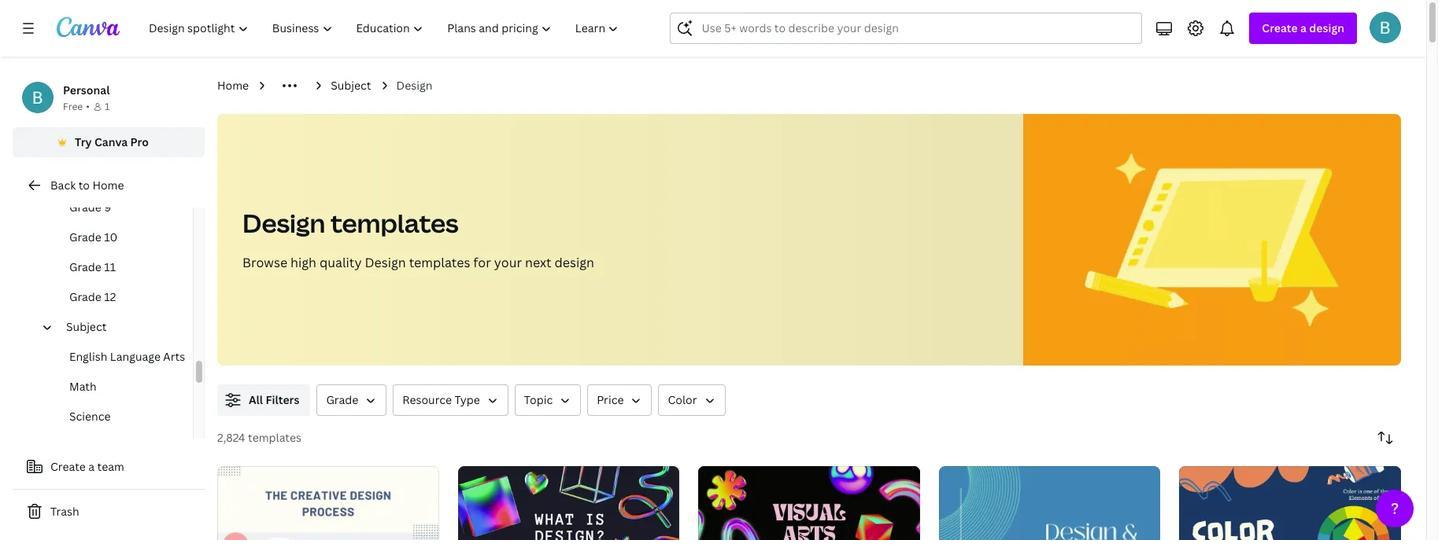 Task type: describe. For each thing, give the bounding box(es) containing it.
language
[[110, 350, 161, 365]]

12
[[104, 290, 116, 305]]

grade for grade 9
[[69, 200, 102, 215]]

design templates
[[243, 206, 459, 240]]

pro
[[130, 135, 149, 150]]

english language arts
[[69, 350, 185, 365]]

design for design templates
[[243, 206, 325, 240]]

templates for 2,824 templates
[[248, 431, 302, 446]]

Search search field
[[702, 13, 1133, 43]]

•
[[86, 100, 90, 113]]

math link
[[38, 372, 193, 402]]

subject inside subject button
[[66, 320, 107, 335]]

grade for grade 12
[[69, 290, 102, 305]]

trash link
[[13, 497, 205, 528]]

browse high quality design templates for your next design
[[243, 254, 595, 272]]

color button
[[659, 385, 726, 417]]

grade button
[[317, 385, 387, 417]]

create a design button
[[1250, 13, 1358, 44]]

resource type
[[403, 393, 480, 408]]

back to home
[[50, 178, 124, 193]]

to
[[78, 178, 90, 193]]

subject button
[[60, 313, 183, 343]]

create a team button
[[13, 452, 205, 484]]

personal
[[63, 83, 110, 98]]

browse
[[243, 254, 288, 272]]

design inside "dropdown button"
[[1310, 20, 1345, 35]]

create for create a team
[[50, 460, 86, 475]]

all filters button
[[217, 385, 311, 417]]

try canva pro button
[[13, 128, 205, 157]]

english
[[69, 350, 107, 365]]

resource type button
[[393, 385, 509, 417]]

2,824
[[217, 431, 245, 446]]

free
[[63, 100, 83, 113]]

try
[[75, 135, 92, 150]]

design for design
[[397, 78, 433, 93]]

templates for design templates
[[331, 206, 459, 240]]

next
[[525, 254, 552, 272]]

a for design
[[1301, 20, 1307, 35]]

home link
[[217, 77, 249, 94]]

topic button
[[515, 385, 581, 417]]

turquoise and blue vivid bold school and uni project booklet image
[[939, 467, 1161, 541]]

grade 10
[[69, 230, 118, 245]]

for
[[474, 254, 491, 272]]

resource
[[403, 393, 452, 408]]

filters
[[266, 393, 300, 408]]

10
[[104, 230, 118, 245]]

create for create a design
[[1263, 20, 1298, 35]]

quality
[[320, 254, 362, 272]]

Sort by button
[[1370, 423, 1402, 454]]

colorful cool and modern 3d gradient what is design education presentation image
[[458, 467, 680, 541]]



Task type: vqa. For each thing, say whether or not it's contained in the screenshot.
when
no



Task type: locate. For each thing, give the bounding box(es) containing it.
0 horizontal spatial a
[[88, 460, 95, 475]]

type
[[455, 393, 480, 408]]

price
[[597, 393, 624, 408]]

team
[[97, 460, 124, 475]]

free •
[[63, 100, 90, 113]]

a
[[1301, 20, 1307, 35], [88, 460, 95, 475]]

grade for grade 10
[[69, 230, 102, 245]]

create
[[1263, 20, 1298, 35], [50, 460, 86, 475]]

1 horizontal spatial home
[[217, 78, 249, 93]]

a inside button
[[88, 460, 95, 475]]

a inside "dropdown button"
[[1301, 20, 1307, 35]]

0 vertical spatial a
[[1301, 20, 1307, 35]]

None search field
[[671, 13, 1143, 44]]

0 vertical spatial subject
[[331, 78, 371, 93]]

topic
[[524, 393, 553, 408]]

trash
[[50, 505, 79, 520]]

brad klo image
[[1370, 12, 1402, 43]]

1 vertical spatial subject
[[66, 320, 107, 335]]

math
[[69, 380, 97, 395]]

1 vertical spatial create
[[50, 460, 86, 475]]

0 horizontal spatial design
[[555, 254, 595, 272]]

grade inside "button"
[[326, 393, 359, 408]]

design
[[1310, 20, 1345, 35], [555, 254, 595, 272]]

design left brad klo icon at the top
[[1310, 20, 1345, 35]]

your
[[494, 254, 522, 272]]

1 vertical spatial a
[[88, 460, 95, 475]]

all
[[249, 393, 263, 408]]

create a design
[[1263, 20, 1345, 35]]

grade 11 link
[[38, 253, 193, 283]]

canva
[[94, 135, 128, 150]]

grade 12 link
[[38, 283, 193, 313]]

science link
[[38, 402, 193, 432]]

create inside create a team button
[[50, 460, 86, 475]]

templates up browse high quality design templates for your next design
[[331, 206, 459, 240]]

subject up english
[[66, 320, 107, 335]]

grade left 10
[[69, 230, 102, 245]]

a for team
[[88, 460, 95, 475]]

subject down top level navigation element
[[331, 78, 371, 93]]

home
[[217, 78, 249, 93], [92, 178, 124, 193]]

color
[[668, 393, 697, 408]]

0 vertical spatial create
[[1263, 20, 1298, 35]]

1 horizontal spatial a
[[1301, 20, 1307, 35]]

1 horizontal spatial subject
[[331, 78, 371, 93]]

grade
[[69, 200, 102, 215], [69, 230, 102, 245], [69, 260, 102, 275], [69, 290, 102, 305], [326, 393, 359, 408]]

grade 9
[[69, 200, 111, 215]]

design right next
[[555, 254, 595, 272]]

0 horizontal spatial subject
[[66, 320, 107, 335]]

price button
[[588, 385, 652, 417]]

grade 12
[[69, 290, 116, 305]]

arts
[[163, 350, 185, 365]]

grade for grade 11
[[69, 260, 102, 275]]

templates
[[331, 206, 459, 240], [409, 254, 470, 272], [248, 431, 302, 446]]

all filters
[[249, 393, 300, 408]]

1 vertical spatial templates
[[409, 254, 470, 272]]

0 horizontal spatial home
[[92, 178, 124, 193]]

1 horizontal spatial design
[[1310, 20, 1345, 35]]

english language arts link
[[38, 343, 193, 372]]

1 vertical spatial home
[[92, 178, 124, 193]]

beige modern minimalist the creative design process infographic image
[[217, 467, 439, 541]]

2,824 templates
[[217, 431, 302, 446]]

create inside 'create a design' "dropdown button"
[[1263, 20, 1298, 35]]

design right quality
[[365, 254, 406, 272]]

design
[[397, 78, 433, 93], [243, 206, 325, 240], [365, 254, 406, 272]]

2 vertical spatial design
[[365, 254, 406, 272]]

grade 9 link
[[38, 193, 193, 223]]

subject
[[331, 78, 371, 93], [66, 320, 107, 335]]

0 vertical spatial design
[[397, 78, 433, 93]]

0 vertical spatial design
[[1310, 20, 1345, 35]]

1 vertical spatial design
[[555, 254, 595, 272]]

high
[[291, 254, 317, 272]]

create a team
[[50, 460, 124, 475]]

1 horizontal spatial create
[[1263, 20, 1298, 35]]

design down top level navigation element
[[397, 78, 433, 93]]

templates down all filters
[[248, 431, 302, 446]]

1
[[105, 100, 110, 113]]

0 vertical spatial home
[[217, 78, 249, 93]]

templates left for
[[409, 254, 470, 272]]

2 vertical spatial templates
[[248, 431, 302, 446]]

back
[[50, 178, 76, 193]]

0 horizontal spatial create
[[50, 460, 86, 475]]

11
[[104, 260, 116, 275]]

design up browse
[[243, 206, 325, 240]]

top level navigation element
[[139, 13, 633, 44]]

try canva pro
[[75, 135, 149, 150]]

grade 11
[[69, 260, 116, 275]]

1 vertical spatial design
[[243, 206, 325, 240]]

science
[[69, 409, 111, 424]]

0 vertical spatial templates
[[331, 206, 459, 240]]

grade left 12
[[69, 290, 102, 305]]

grade left 11
[[69, 260, 102, 275]]

grade right filters
[[326, 393, 359, 408]]

9
[[104, 200, 111, 215]]

grade 10 link
[[38, 223, 193, 253]]

back to home link
[[13, 170, 205, 202]]

grade down to
[[69, 200, 102, 215]]



